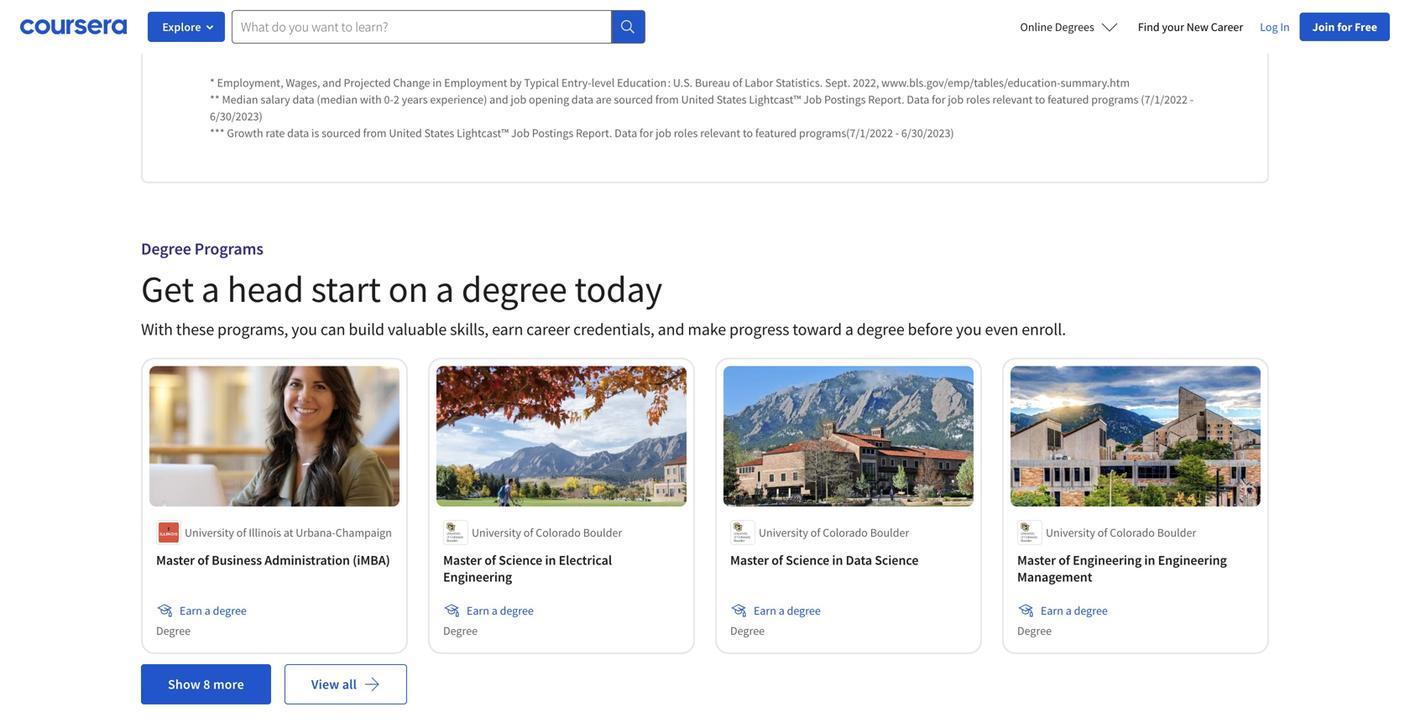 Task type: describe. For each thing, give the bounding box(es) containing it.
coursera image
[[20, 13, 127, 40]]

champaign
[[336, 526, 392, 541]]

even
[[985, 319, 1019, 340]]

degree inside degree programs get a head start on a degree today with these programs, you can build valuable skills, earn career credentials, and make progress toward a degree before you even enroll.
[[141, 238, 191, 259]]

is
[[311, 126, 319, 141]]

explore
[[162, 19, 201, 34]]

collection element
[[131, 210, 1279, 718]]

of inside master of science in electrical engineering
[[485, 553, 496, 569]]

1 horizontal spatial for
[[932, 92, 946, 107]]

0 horizontal spatial job
[[511, 126, 530, 141]]

university for master of business administration (imba)
[[185, 526, 234, 541]]

* employment, wages, and projected change in employment by typical entry-level education : u.s. bureau of labor statistics. sept. 2022, www.bls.gov/emp/tables/education-summary.htm ** median salary data (median with 0-2 years experience) and job opening data are sourced from united states lightcast™ job postings report. data for job roles relevant to featured programs (7/1/2022 - 6/30/2023) *** growth rate data is sourced from united states lightcast™ job postings report. data for job roles relevant to featured programs(7/1/2022 - 6/30/2023)
[[210, 75, 1196, 141]]

in
[[1281, 19, 1290, 34]]

data down the wages, in the top of the page
[[293, 92, 314, 107]]

projected
[[344, 75, 391, 90]]

join for free
[[1313, 19, 1378, 34]]

degrees
[[1055, 19, 1095, 34]]

colorado for engineering
[[1110, 526, 1155, 541]]

science for data
[[786, 553, 830, 569]]

management
[[1018, 569, 1093, 586]]

a right on
[[436, 266, 454, 312]]

1 horizontal spatial to
[[1035, 92, 1046, 107]]

8
[[203, 677, 210, 694]]

u.s.
[[673, 75, 693, 90]]

electrical
[[559, 553, 612, 569]]

level
[[592, 75, 615, 90]]

administration
[[265, 553, 350, 569]]

master of engineering in engineering management link
[[1018, 553, 1254, 586]]

earn for master of science in electrical engineering
[[467, 604, 489, 619]]

programs,
[[217, 319, 288, 340]]

0 vertical spatial data
[[907, 92, 930, 107]]

new
[[1187, 19, 1209, 34]]

boulder for engineering
[[1157, 526, 1197, 541]]

education :
[[617, 75, 671, 90]]

master of business administration (imba) link
[[156, 553, 393, 569]]

university of illinois at urbana-champaign
[[185, 526, 392, 541]]

degree for master of science in electrical engineering
[[500, 604, 534, 619]]

labor
[[745, 75, 773, 90]]

1 horizontal spatial lightcast™
[[749, 92, 801, 107]]

0 horizontal spatial data
[[615, 126, 637, 141]]

2 you from the left
[[956, 319, 982, 340]]

boulder for electrical
[[583, 526, 622, 541]]

urbana-
[[296, 526, 336, 541]]

view all
[[311, 677, 357, 694]]

master of business administration (imba)
[[156, 553, 390, 569]]

(imba)
[[353, 553, 390, 569]]

degree for master of science in data science
[[730, 624, 765, 639]]

0 horizontal spatial postings
[[532, 126, 574, 141]]

growth
[[227, 126, 263, 141]]

log
[[1260, 19, 1278, 34]]

degree for master of business administration (imba)
[[213, 604, 247, 619]]

earn for master of science in data science
[[754, 604, 777, 619]]

university of colorado boulder for electrical
[[472, 526, 622, 541]]

1 vertical spatial roles
[[674, 126, 698, 141]]

employment,
[[217, 75, 283, 90]]

0 vertical spatial united
[[681, 92, 714, 107]]

0 horizontal spatial job
[[511, 92, 527, 107]]

***
[[210, 126, 225, 141]]

with
[[360, 92, 382, 107]]

data inside collection element
[[846, 553, 872, 569]]

degree for master of engineering in engineering management
[[1018, 624, 1052, 639]]

online degrees button
[[1007, 8, 1132, 45]]

0 horizontal spatial united
[[389, 126, 422, 141]]

show 8 more button
[[141, 665, 271, 705]]

log in link
[[1250, 17, 1300, 37]]

(7/1/2022
[[1141, 92, 1188, 107]]

university of colorado boulder for data
[[759, 526, 909, 541]]

career
[[1211, 19, 1244, 34]]

0 horizontal spatial to
[[743, 126, 753, 141]]

make
[[688, 319, 726, 340]]

0 vertical spatial 6/30/2023)
[[210, 109, 263, 124]]

master of science in electrical engineering
[[443, 553, 612, 586]]

0 horizontal spatial sourced
[[322, 126, 361, 141]]

0 vertical spatial -
[[1190, 92, 1194, 107]]

free
[[1355, 19, 1378, 34]]

employment
[[444, 75, 508, 90]]

university of colorado boulder for engineering
[[1046, 526, 1197, 541]]

0-
[[384, 92, 394, 107]]

earn a degree for master of business administration (imba)
[[180, 604, 247, 619]]

1 vertical spatial report.
[[576, 126, 612, 141]]

median
[[222, 92, 258, 107]]

0 vertical spatial relevant
[[993, 92, 1033, 107]]

by
[[510, 75, 522, 90]]

in for master of engineering in engineering management
[[1145, 553, 1156, 569]]

1 horizontal spatial engineering
[[1073, 553, 1142, 569]]

these
[[176, 319, 214, 340]]

master for master of engineering in engineering management
[[1018, 553, 1056, 569]]

at
[[284, 526, 293, 541]]

all
[[342, 677, 357, 694]]

1 horizontal spatial job
[[804, 92, 822, 107]]

are
[[596, 92, 612, 107]]

degree for master of science in electrical engineering
[[443, 624, 478, 639]]

2
[[394, 92, 399, 107]]

with
[[141, 319, 173, 340]]

show 8 more
[[168, 677, 244, 694]]

1 vertical spatial from
[[363, 126, 387, 141]]

change
[[393, 75, 430, 90]]

1 vertical spatial and
[[490, 92, 508, 107]]

(median
[[317, 92, 358, 107]]

entry-
[[562, 75, 592, 90]]

2022,
[[853, 75, 879, 90]]

3 science from the left
[[875, 553, 919, 569]]

a down management
[[1066, 604, 1072, 619]]

university for master of science in data science
[[759, 526, 808, 541]]

boulder for data
[[870, 526, 909, 541]]

experience)
[[430, 92, 487, 107]]

1 vertical spatial 6/30/2023)
[[902, 126, 954, 141]]

view
[[311, 677, 339, 694]]

earn for master of engineering in engineering management
[[1041, 604, 1064, 619]]

progress
[[730, 319, 790, 340]]

summary.htm
[[1061, 75, 1130, 90]]

programs
[[1092, 92, 1139, 107]]

find
[[1138, 19, 1160, 34]]

of inside master of engineering in engineering management
[[1059, 553, 1070, 569]]

0 vertical spatial report.
[[868, 92, 905, 107]]

master of engineering in engineering management
[[1018, 553, 1227, 586]]

0 horizontal spatial states
[[424, 126, 454, 141]]

What do you want to learn? text field
[[232, 10, 612, 44]]

degree for master of business administration (imba)
[[156, 624, 191, 639]]

log in
[[1260, 19, 1290, 34]]

**
[[210, 92, 220, 107]]

head
[[227, 266, 304, 312]]



Task type: locate. For each thing, give the bounding box(es) containing it.
0 vertical spatial sourced
[[614, 92, 653, 107]]

1 earn a degree from the left
[[180, 604, 247, 619]]

a right the get
[[201, 266, 220, 312]]

2 horizontal spatial science
[[875, 553, 919, 569]]

enroll.
[[1022, 319, 1066, 340]]

job down statistics. on the right of the page
[[804, 92, 822, 107]]

2 horizontal spatial university of colorado boulder
[[1046, 526, 1197, 541]]

0 vertical spatial postings
[[824, 92, 866, 107]]

relevant down www.bls.gov/emp/tables/education-
[[993, 92, 1033, 107]]

2 horizontal spatial job
[[948, 92, 964, 107]]

relevant
[[993, 92, 1033, 107], [700, 126, 741, 141]]

2 boulder from the left
[[870, 526, 909, 541]]

in for master of science in electrical engineering
[[545, 553, 556, 569]]

- right (7/1/2022
[[1190, 92, 1194, 107]]

science for electrical
[[499, 553, 543, 569]]

1 horizontal spatial sourced
[[614, 92, 653, 107]]

earn for master of business administration (imba)
[[180, 604, 202, 619]]

master inside master of science in electrical engineering
[[443, 553, 482, 569]]

earn
[[492, 319, 523, 340]]

of
[[733, 75, 743, 90], [237, 526, 246, 541], [524, 526, 533, 541], [811, 526, 821, 541], [1098, 526, 1108, 541], [197, 553, 209, 569], [485, 553, 496, 569], [772, 553, 783, 569], [1059, 553, 1070, 569]]

1 vertical spatial to
[[743, 126, 753, 141]]

university up business
[[185, 526, 234, 541]]

and inside degree programs get a head start on a degree today with these programs, you can build valuable skills, earn career credentials, and make progress toward a degree before you even enroll.
[[658, 319, 685, 340]]

0 vertical spatial states
[[717, 92, 747, 107]]

degree for master of science in data science
[[787, 604, 821, 619]]

1 horizontal spatial data
[[846, 553, 872, 569]]

0 horizontal spatial you
[[292, 319, 317, 340]]

0 horizontal spatial 6/30/2023)
[[210, 109, 263, 124]]

business
[[212, 553, 262, 569]]

0 horizontal spatial for
[[640, 126, 653, 141]]

degree
[[141, 238, 191, 259], [156, 624, 191, 639], [443, 624, 478, 639], [730, 624, 765, 639], [1018, 624, 1052, 639]]

1 vertical spatial united
[[389, 126, 422, 141]]

science
[[499, 553, 543, 569], [786, 553, 830, 569], [875, 553, 919, 569]]

1 horizontal spatial states
[[717, 92, 747, 107]]

earn a degree down master of science in data science
[[754, 604, 821, 619]]

3 master from the left
[[730, 553, 769, 569]]

master
[[156, 553, 195, 569], [443, 553, 482, 569], [730, 553, 769, 569], [1018, 553, 1056, 569]]

credentials,
[[573, 319, 655, 340]]

2 colorado from the left
[[823, 526, 868, 541]]

university of colorado boulder up "master of science in electrical engineering" link
[[472, 526, 622, 541]]

www.bls.gov/emp/tables/education-
[[882, 75, 1061, 90]]

boulder
[[583, 526, 622, 541], [870, 526, 909, 541], [1157, 526, 1197, 541]]

job down by
[[511, 92, 527, 107]]

6/30/2023) down 'median'
[[210, 109, 263, 124]]

1 earn from the left
[[180, 604, 202, 619]]

3 boulder from the left
[[1157, 526, 1197, 541]]

2 horizontal spatial and
[[658, 319, 685, 340]]

wages,
[[286, 75, 320, 90]]

a down master of science in data science
[[779, 604, 785, 619]]

1 vertical spatial relevant
[[700, 126, 741, 141]]

master for master of science in data science
[[730, 553, 769, 569]]

1 horizontal spatial 6/30/2023)
[[902, 126, 954, 141]]

you left can in the left of the page
[[292, 319, 317, 340]]

university for master of science in electrical engineering
[[472, 526, 521, 541]]

*
[[210, 75, 215, 90]]

sourced down education :
[[614, 92, 653, 107]]

a right toward
[[845, 319, 854, 340]]

None search field
[[232, 10, 646, 44]]

2 vertical spatial data
[[846, 553, 872, 569]]

0 horizontal spatial from
[[363, 126, 387, 141]]

6/30/2023)
[[210, 109, 263, 124], [902, 126, 954, 141]]

job down opening
[[511, 126, 530, 141]]

0 vertical spatial roles
[[966, 92, 990, 107]]

a up 8
[[205, 604, 211, 619]]

0 horizontal spatial and
[[323, 75, 341, 90]]

build
[[349, 319, 384, 340]]

university of colorado boulder up master of science in data science
[[759, 526, 909, 541]]

0 horizontal spatial science
[[499, 553, 543, 569]]

states down experience) at the left of page
[[424, 126, 454, 141]]

1 horizontal spatial and
[[490, 92, 508, 107]]

programs
[[195, 238, 264, 259]]

1 horizontal spatial -
[[1190, 92, 1194, 107]]

1 vertical spatial job
[[511, 126, 530, 141]]

earn a degree for master of engineering in engineering management
[[1041, 604, 1108, 619]]

to down labor
[[743, 126, 753, 141]]

featured down 'summary.htm'
[[1048, 92, 1089, 107]]

2 horizontal spatial for
[[1338, 19, 1353, 34]]

more
[[213, 677, 244, 694]]

4 master from the left
[[1018, 553, 1056, 569]]

0 horizontal spatial report.
[[576, 126, 612, 141]]

2 horizontal spatial colorado
[[1110, 526, 1155, 541]]

job down education :
[[656, 126, 672, 141]]

2 science from the left
[[786, 553, 830, 569]]

and
[[323, 75, 341, 90], [490, 92, 508, 107], [658, 319, 685, 340]]

degree for master of engineering in engineering management
[[1074, 604, 1108, 619]]

1 you from the left
[[292, 319, 317, 340]]

sept.
[[825, 75, 851, 90]]

valuable
[[388, 319, 447, 340]]

boulder up electrical
[[583, 526, 622, 541]]

1 horizontal spatial report.
[[868, 92, 905, 107]]

find your new career
[[1138, 19, 1244, 34]]

1 horizontal spatial from
[[656, 92, 679, 107]]

2 master from the left
[[443, 553, 482, 569]]

from down with
[[363, 126, 387, 141]]

roles down u.s.
[[674, 126, 698, 141]]

3 university of colorado boulder from the left
[[1046, 526, 1197, 541]]

degree down master of science in electrical engineering
[[500, 604, 534, 619]]

earn a degree down master of science in electrical engineering
[[467, 604, 534, 619]]

and left make on the top of page
[[658, 319, 685, 340]]

0 vertical spatial from
[[656, 92, 679, 107]]

colorado for data
[[823, 526, 868, 541]]

united down bureau
[[681, 92, 714, 107]]

master of science in data science
[[730, 553, 919, 569]]

earn down master of science in electrical engineering
[[467, 604, 489, 619]]

lightcast™ down labor
[[749, 92, 801, 107]]

earn a degree down management
[[1041, 604, 1108, 619]]

join for free link
[[1300, 13, 1390, 41]]

1 vertical spatial for
[[932, 92, 946, 107]]

programs(7/1/2022
[[799, 126, 893, 141]]

lightcast™ down experience) at the left of page
[[457, 126, 509, 141]]

2 earn from the left
[[467, 604, 489, 619]]

for down www.bls.gov/emp/tables/education-
[[932, 92, 946, 107]]

0 vertical spatial for
[[1338, 19, 1353, 34]]

before
[[908, 319, 953, 340]]

2 horizontal spatial boulder
[[1157, 526, 1197, 541]]

explore button
[[148, 12, 225, 42]]

2 horizontal spatial data
[[907, 92, 930, 107]]

1 horizontal spatial united
[[681, 92, 714, 107]]

in inside master of engineering in engineering management
[[1145, 553, 1156, 569]]

university of colorado boulder up master of engineering in engineering management
[[1046, 526, 1197, 541]]

states
[[717, 92, 747, 107], [424, 126, 454, 141]]

2 earn a degree from the left
[[467, 604, 534, 619]]

2 vertical spatial for
[[640, 126, 653, 141]]

earn a degree down business
[[180, 604, 247, 619]]

0 vertical spatial lightcast™
[[749, 92, 801, 107]]

4 earn from the left
[[1041, 604, 1064, 619]]

statistics.
[[776, 75, 823, 90]]

1 vertical spatial data
[[615, 126, 637, 141]]

and down the employment
[[490, 92, 508, 107]]

job down www.bls.gov/emp/tables/education-
[[948, 92, 964, 107]]

1 vertical spatial sourced
[[322, 126, 361, 141]]

0 horizontal spatial relevant
[[700, 126, 741, 141]]

in inside master of science in electrical engineering
[[545, 553, 556, 569]]

master of science in data science link
[[730, 553, 967, 569]]

0 horizontal spatial engineering
[[443, 569, 512, 586]]

science inside master of science in electrical engineering
[[499, 553, 543, 569]]

online
[[1021, 19, 1053, 34]]

colorado for electrical
[[536, 526, 581, 541]]

0 horizontal spatial -
[[896, 126, 899, 141]]

data
[[293, 92, 314, 107], [572, 92, 594, 107], [287, 126, 309, 141]]

degree programs get a head start on a degree today with these programs, you can build valuable skills, earn career credentials, and make progress toward a degree before you even enroll.
[[141, 238, 1066, 340]]

0 horizontal spatial featured
[[755, 126, 797, 141]]

online degrees
[[1021, 19, 1095, 34]]

0 horizontal spatial university of colorado boulder
[[472, 526, 622, 541]]

you left even
[[956, 319, 982, 340]]

3 university from the left
[[759, 526, 808, 541]]

1 vertical spatial lightcast™
[[457, 126, 509, 141]]

your
[[1162, 19, 1185, 34]]

sourced right is
[[322, 126, 361, 141]]

engineering
[[1073, 553, 1142, 569], [1158, 553, 1227, 569], [443, 569, 512, 586]]

and up (median
[[323, 75, 341, 90]]

2 vertical spatial and
[[658, 319, 685, 340]]

2 university from the left
[[472, 526, 521, 541]]

typical
[[524, 75, 559, 90]]

featured down labor
[[755, 126, 797, 141]]

rate
[[266, 126, 285, 141]]

states down bureau
[[717, 92, 747, 107]]

earn a degree for master of science in data science
[[754, 604, 821, 619]]

master for master of science in electrical engineering
[[443, 553, 482, 569]]

1 vertical spatial -
[[896, 126, 899, 141]]

1 horizontal spatial science
[[786, 553, 830, 569]]

get
[[141, 266, 194, 312]]

1 master from the left
[[156, 553, 195, 569]]

on
[[388, 266, 428, 312]]

2 university of colorado boulder from the left
[[759, 526, 909, 541]]

from
[[656, 92, 679, 107], [363, 126, 387, 141]]

illinois
[[249, 526, 281, 541]]

today
[[575, 266, 663, 312]]

united
[[681, 92, 714, 107], [389, 126, 422, 141]]

master for master of business administration (imba)
[[156, 553, 195, 569]]

start
[[311, 266, 381, 312]]

in for master of science in data science
[[832, 553, 843, 569]]

to
[[1035, 92, 1046, 107], [743, 126, 753, 141]]

1 university from the left
[[185, 526, 234, 541]]

you
[[292, 319, 317, 340], [956, 319, 982, 340]]

engineering inside master of science in electrical engineering
[[443, 569, 512, 586]]

join
[[1313, 19, 1335, 34]]

earn a degree
[[180, 604, 247, 619], [467, 604, 534, 619], [754, 604, 821, 619], [1041, 604, 1108, 619]]

0 horizontal spatial boulder
[[583, 526, 622, 541]]

a
[[201, 266, 220, 312], [436, 266, 454, 312], [845, 319, 854, 340], [205, 604, 211, 619], [492, 604, 498, 619], [779, 604, 785, 619], [1066, 604, 1072, 619]]

job
[[511, 92, 527, 107], [948, 92, 964, 107], [656, 126, 672, 141]]

for down education :
[[640, 126, 653, 141]]

years
[[402, 92, 428, 107]]

a down master of science in electrical engineering
[[492, 604, 498, 619]]

for right join
[[1338, 19, 1353, 34]]

boulder up master of science in data science link at bottom
[[870, 526, 909, 541]]

data left is
[[287, 126, 309, 141]]

relevant down bureau
[[700, 126, 741, 141]]

0 vertical spatial job
[[804, 92, 822, 107]]

1 horizontal spatial job
[[656, 126, 672, 141]]

sourced
[[614, 92, 653, 107], [322, 126, 361, 141]]

1 boulder from the left
[[583, 526, 622, 541]]

earn down management
[[1041, 604, 1064, 619]]

1 horizontal spatial roles
[[966, 92, 990, 107]]

toward
[[793, 319, 842, 340]]

report. down 2022,
[[868, 92, 905, 107]]

postings down "sept."
[[824, 92, 866, 107]]

data down entry-
[[572, 92, 594, 107]]

colorado
[[536, 526, 581, 541], [823, 526, 868, 541], [1110, 526, 1155, 541]]

0 vertical spatial and
[[323, 75, 341, 90]]

1 vertical spatial postings
[[532, 126, 574, 141]]

university up management
[[1046, 526, 1096, 541]]

united down the 2
[[389, 126, 422, 141]]

2 horizontal spatial engineering
[[1158, 553, 1227, 569]]

3 earn from the left
[[754, 604, 777, 619]]

3 earn a degree from the left
[[754, 604, 821, 619]]

degree down management
[[1074, 604, 1108, 619]]

0 vertical spatial to
[[1035, 92, 1046, 107]]

salary
[[261, 92, 290, 107]]

skills,
[[450, 319, 489, 340]]

postings down opening
[[532, 126, 574, 141]]

0 horizontal spatial lightcast™
[[457, 126, 509, 141]]

from down u.s.
[[656, 92, 679, 107]]

earn down master of science in data science
[[754, 604, 777, 619]]

colorado up "master of engineering in engineering management" link at the bottom of page
[[1110, 526, 1155, 541]]

earn a degree for master of science in electrical engineering
[[467, 604, 534, 619]]

1 horizontal spatial featured
[[1048, 92, 1089, 107]]

4 earn a degree from the left
[[1041, 604, 1108, 619]]

1 vertical spatial states
[[424, 126, 454, 141]]

boulder up "master of engineering in engineering management" link at the bottom of page
[[1157, 526, 1197, 541]]

1 horizontal spatial colorado
[[823, 526, 868, 541]]

roles
[[966, 92, 990, 107], [674, 126, 698, 141]]

career
[[527, 319, 570, 340]]

of inside "* employment, wages, and projected change in employment by typical entry-level education : u.s. bureau of labor statistics. sept. 2022, www.bls.gov/emp/tables/education-summary.htm ** median salary data (median with 0-2 years experience) and job opening data are sourced from united states lightcast™ job postings report. data for job roles relevant to featured programs (7/1/2022 - 6/30/2023) *** growth rate data is sourced from united states lightcast™ job postings report. data for job roles relevant to featured programs(7/1/2022 - 6/30/2023)"
[[733, 75, 743, 90]]

4 university from the left
[[1046, 526, 1096, 541]]

master inside master of engineering in engineering management
[[1018, 553, 1056, 569]]

earn
[[180, 604, 202, 619], [467, 604, 489, 619], [754, 604, 777, 619], [1041, 604, 1064, 619]]

master of science in electrical engineering link
[[443, 553, 680, 586]]

can
[[321, 319, 345, 340]]

1 horizontal spatial boulder
[[870, 526, 909, 541]]

1 science from the left
[[499, 553, 543, 569]]

1 colorado from the left
[[536, 526, 581, 541]]

1 horizontal spatial university of colorado boulder
[[759, 526, 909, 541]]

degree left before
[[857, 319, 905, 340]]

roles down www.bls.gov/emp/tables/education-
[[966, 92, 990, 107]]

1 horizontal spatial you
[[956, 319, 982, 340]]

bureau
[[695, 75, 730, 90]]

1 university of colorado boulder from the left
[[472, 526, 622, 541]]

0 vertical spatial featured
[[1048, 92, 1089, 107]]

university for master of engineering in engineering management
[[1046, 526, 1096, 541]]

colorado up master of science in data science link at bottom
[[823, 526, 868, 541]]

- right programs(7/1/2022
[[896, 126, 899, 141]]

0 horizontal spatial colorado
[[536, 526, 581, 541]]

university up master of science in data science
[[759, 526, 808, 541]]

earn up show
[[180, 604, 202, 619]]

colorado up "master of science in electrical engineering" link
[[536, 526, 581, 541]]

university of colorado boulder
[[472, 526, 622, 541], [759, 526, 909, 541], [1046, 526, 1197, 541]]

6/30/2023) down www.bls.gov/emp/tables/education-
[[902, 126, 954, 141]]

show
[[168, 677, 201, 694]]

university up master of science in electrical engineering
[[472, 526, 521, 541]]

3 colorado from the left
[[1110, 526, 1155, 541]]

in inside "* employment, wages, and projected change in employment by typical entry-level education : u.s. bureau of labor statistics. sept. 2022, www.bls.gov/emp/tables/education-summary.htm ** median salary data (median with 0-2 years experience) and job opening data are sourced from united states lightcast™ job postings report. data for job roles relevant to featured programs (7/1/2022 - 6/30/2023) *** growth rate data is sourced from united states lightcast™ job postings report. data for job roles relevant to featured programs(7/1/2022 - 6/30/2023)"
[[433, 75, 442, 90]]

1 horizontal spatial relevant
[[993, 92, 1033, 107]]

degree up earn
[[462, 266, 567, 312]]

1 vertical spatial featured
[[755, 126, 797, 141]]

to down www.bls.gov/emp/tables/education-
[[1035, 92, 1046, 107]]

degree down business
[[213, 604, 247, 619]]

opening
[[529, 92, 569, 107]]

report. down the are
[[576, 126, 612, 141]]

degree down master of science in data science
[[787, 604, 821, 619]]

1 horizontal spatial postings
[[824, 92, 866, 107]]

0 horizontal spatial roles
[[674, 126, 698, 141]]



Task type: vqa. For each thing, say whether or not it's contained in the screenshot.


